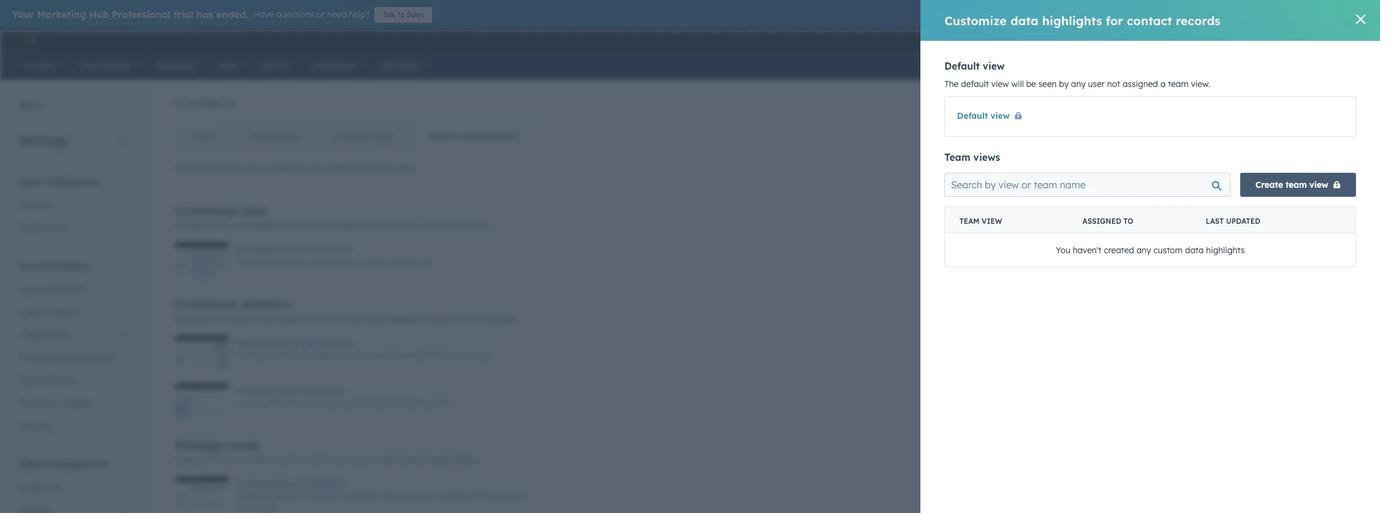 Task type: vqa. For each thing, say whether or not it's contained in the screenshot.
subscription corresponding to Email subscription
no



Task type: locate. For each thing, give the bounding box(es) containing it.
1 vertical spatial want
[[341, 398, 357, 407]]

for
[[1106, 13, 1123, 28], [334, 454, 345, 465]]

1 vertical spatial to
[[330, 257, 337, 266]]

1 horizontal spatial overview
[[387, 257, 417, 266]]

to right talk
[[398, 10, 405, 19]]

in inside 'customize tabs configure the information shown in the middle column of your contacts records.'
[[307, 220, 314, 231]]

0 vertical spatial configure
[[175, 220, 213, 231]]

1 horizontal spatial show
[[368, 398, 386, 407]]

1 vertical spatial contact
[[454, 313, 485, 324]]

account
[[19, 260, 58, 272], [19, 284, 51, 295]]

1 vertical spatial overview
[[299, 244, 337, 255]]

record left page.
[[236, 502, 258, 511]]

you down customize the left sidebar button
[[326, 398, 339, 407]]

1 vertical spatial account
[[19, 284, 51, 295]]

information down customize the left sidebar button
[[284, 398, 324, 407]]

team right a
[[1168, 79, 1189, 89]]

default view down default
[[957, 110, 1010, 121]]

1 vertical spatial choose
[[175, 454, 204, 465]]

1 horizontal spatial in
[[1233, 131, 1241, 142]]

0 vertical spatial team
[[945, 151, 971, 163]]

last updated
[[1206, 217, 1261, 226]]

the inside customize data highlights for contact records dialog
[[945, 79, 959, 89]]

default view up default
[[945, 60, 1005, 72]]

& right the users
[[44, 307, 50, 317]]

1 horizontal spatial setup
[[192, 131, 215, 142]]

customize inside 'customize tabs configure the information shown in the middle column of your contacts records.'
[[175, 203, 237, 218]]

configure inside "customize sidebars configure the information shown on the left and right sidebars of your contact records."
[[175, 313, 213, 324]]

card
[[304, 491, 319, 500]]

2 horizontal spatial to
[[398, 10, 405, 19]]

the left default
[[945, 79, 959, 89]]

0 horizontal spatial want
[[312, 257, 328, 266]]

show down charts,
[[368, 398, 386, 407]]

0 vertical spatial setup
[[192, 131, 215, 142]]

on up customize data highlights button
[[298, 454, 308, 465]]

and up customize the right sidebar the right sidebar can display associations, charts, attached files, and more.
[[349, 313, 365, 324]]

contacts left at
[[438, 491, 467, 500]]

0 vertical spatial choose
[[236, 257, 262, 266]]

want for tab
[[312, 257, 328, 266]]

customize data highlights for contact records dialog
[[921, 0, 1380, 513]]

assigned to
[[1083, 217, 1133, 226]]

about
[[399, 491, 419, 500]]

and right files,
[[458, 350, 471, 359]]

your down column
[[369, 257, 384, 266]]

overview
[[1310, 131, 1348, 142], [299, 244, 337, 255], [387, 257, 417, 266]]

customize for customize sidebars configure the information shown on the left and right sidebars of your contact records.
[[175, 296, 237, 311]]

want
[[312, 257, 328, 266], [341, 398, 357, 407]]

0 horizontal spatial to
[[330, 257, 337, 266]]

customize inside customize data highlights the data highlights card shows important stats about your contacts at the top of the record page.
[[236, 478, 280, 489]]

talk
[[382, 10, 396, 19]]

right down customize the right sidebar button
[[250, 350, 266, 359]]

lifecycle stage
[[333, 131, 394, 142]]

1 horizontal spatial for
[[1106, 13, 1123, 28]]

view
[[1171, 131, 1192, 142], [982, 217, 1002, 226]]

0 vertical spatial for
[[1106, 13, 1123, 28]]

configure for sidebars
[[175, 313, 213, 324]]

to for customize the left sidebar
[[359, 398, 366, 407]]

0 vertical spatial your
[[12, 8, 34, 20]]

1 vertical spatial &
[[51, 398, 57, 409]]

record left the pages.
[[362, 163, 387, 173]]

1 vertical spatial left
[[299, 385, 312, 396]]

records.
[[459, 220, 490, 231], [487, 313, 518, 324]]

1 horizontal spatial record
[[362, 163, 387, 173]]

setup link
[[175, 122, 232, 151]]

want down "customize the overview tab" button
[[312, 257, 328, 266]]

overview right model
[[1310, 131, 1348, 142]]

important
[[344, 491, 378, 500]]

choose down "customize the overview tab" button
[[236, 257, 262, 266]]

will
[[1011, 79, 1024, 89]]

1 horizontal spatial choose
[[236, 257, 262, 266]]

contacts inside customize data highlights the data highlights card shows important stats about your contacts at the top of the record page.
[[438, 491, 467, 500]]

records up calling icon dropdown button
[[1176, 13, 1221, 28]]

account up the users
[[19, 284, 51, 295]]

the inside the view contacts in the data model overview link
[[1243, 131, 1257, 142]]

information for cards
[[221, 454, 268, 465]]

left inside "customize sidebars configure the information shown on the left and right sidebars of your contact records."
[[334, 313, 347, 324]]

1 horizontal spatial contact
[[454, 313, 485, 324]]

1 vertical spatial for
[[334, 454, 345, 465]]

record customization link
[[410, 122, 536, 151]]

view up default
[[983, 60, 1005, 72]]

left up customize the right sidebar the right sidebar can display associations, charts, attached files, and more.
[[334, 313, 347, 324]]

charts,
[[383, 350, 406, 359]]

overview left tab
[[299, 244, 337, 255]]

0 horizontal spatial right
[[250, 350, 266, 359]]

your inside "customize sidebars configure the information shown on the left and right sidebars of your contact records."
[[434, 313, 452, 324]]

right up customize the right sidebar the right sidebar can display associations, charts, attached files, and more.
[[367, 313, 386, 324]]

customize inside the customize the left sidebar configure the information you want to show on the left sidebar.
[[236, 385, 280, 396]]

to
[[398, 10, 405, 19], [330, 257, 337, 266], [359, 398, 366, 407]]

top
[[491, 491, 503, 500]]

team for team views
[[945, 151, 971, 163]]

of up attached
[[424, 313, 432, 324]]

integrations button
[[12, 323, 134, 346]]

0 horizontal spatial for
[[334, 454, 345, 465]]

2 horizontal spatial left
[[411, 398, 422, 407]]

and left associations.
[[412, 454, 427, 465]]

of right column
[[392, 220, 400, 231]]

1 horizontal spatial want
[[341, 398, 357, 407]]

data
[[1011, 13, 1039, 28], [1259, 131, 1279, 142], [1185, 245, 1204, 255], [283, 478, 302, 489], [250, 491, 267, 500]]

2 horizontal spatial overview
[[1310, 131, 1348, 142]]

0 horizontal spatial records
[[380, 454, 410, 465]]

your for your marketing hub professional trial has ended. have questions or need help?
[[12, 8, 34, 20]]

of inside "customize sidebars configure the information shown on the left and right sidebars of your contact records."
[[424, 313, 432, 324]]

contact
[[328, 163, 360, 173]]

record inside customize data highlights the data highlights card shows important stats about your contacts at the top of the record page.
[[236, 502, 258, 511]]

right up can
[[299, 337, 319, 348]]

configure inside the customize the left sidebar configure the information you want to show on the left sidebar.
[[236, 398, 270, 407]]

records inside dialog
[[1176, 13, 1221, 28]]

contacts for data
[[438, 491, 467, 500]]

to inside the customize the left sidebar configure the information you want to show on the left sidebar.
[[359, 398, 366, 407]]

more.
[[473, 350, 492, 359]]

customize inside customize the right sidebar the right sidebar can display associations, charts, attached files, and more.
[[236, 337, 280, 348]]

1 vertical spatial default view
[[957, 110, 1010, 121]]

0 vertical spatial right
[[367, 313, 386, 324]]

sidebar down customize the right sidebar button
[[268, 350, 294, 359]]

you
[[297, 257, 310, 266], [326, 398, 339, 407]]

0 horizontal spatial &
[[44, 307, 50, 317]]

sidebar inside the customize the left sidebar configure the information you want to show on the left sidebar.
[[315, 385, 347, 396]]

information inside manage cards choose the information shown on cards for contact records and associations.
[[221, 454, 268, 465]]

the inside customize the right sidebar the right sidebar can display associations, charts, attached files, and more.
[[236, 350, 248, 359]]

1 vertical spatial record
[[236, 502, 258, 511]]

stage
[[370, 131, 394, 142]]

2 vertical spatial shown
[[270, 454, 295, 465]]

to for customize the overview tab
[[330, 257, 337, 266]]

your up files,
[[434, 313, 452, 324]]

on up customize the right sidebar button
[[307, 313, 317, 324]]

team right create
[[1286, 179, 1307, 190]]

sidebar down display
[[315, 385, 347, 396]]

menu
[[1124, 30, 1366, 49]]

close image
[[1351, 10, 1361, 20], [1356, 14, 1366, 24]]

cards inside customize the overview tab choose the cards you want to show on your overview tab.
[[276, 257, 295, 266]]

in
[[1233, 131, 1241, 142], [307, 220, 314, 231]]

want inside the customize the left sidebar configure the information you want to show on the left sidebar.
[[341, 398, 357, 407]]

setup up account defaults link
[[61, 260, 89, 272]]

navigation
[[175, 121, 536, 151]]

you down "customize the overview tab" button
[[297, 257, 310, 266]]

sidebar for left
[[315, 385, 347, 396]]

&
[[44, 307, 50, 317], [51, 398, 57, 409]]

information down tabs on the top of the page
[[231, 220, 277, 231]]

middle
[[331, 220, 358, 231]]

0 horizontal spatial contact
[[348, 454, 378, 465]]

team
[[1168, 79, 1189, 89], [1286, 179, 1307, 190]]

you inside customize the overview tab choose the cards you want to show on your overview tab.
[[297, 257, 310, 266]]

setup down contacts
[[192, 131, 215, 142]]

left down can
[[299, 385, 312, 396]]

talk to sales button
[[375, 7, 432, 23]]

0 vertical spatial in
[[1233, 131, 1241, 142]]

of right content
[[298, 163, 306, 173]]

customize
[[945, 13, 1007, 28], [175, 203, 237, 218], [236, 244, 280, 255], [175, 296, 237, 311], [236, 337, 280, 348], [236, 385, 280, 396], [236, 478, 280, 489]]

greg robinson image
[[1312, 34, 1323, 45]]

information
[[231, 220, 277, 231], [231, 313, 277, 324], [284, 398, 324, 407], [221, 454, 268, 465]]

1 vertical spatial configure
[[175, 313, 213, 324]]

1 vertical spatial default
[[957, 110, 988, 121]]

1 vertical spatial records
[[380, 454, 410, 465]]

show for sidebar
[[368, 398, 386, 407]]

associations,
[[336, 350, 381, 359]]

0 vertical spatial you
[[297, 257, 310, 266]]

left
[[334, 313, 347, 324], [299, 385, 312, 396], [411, 398, 422, 407]]

account up account defaults
[[19, 260, 58, 272]]

team for team view
[[960, 217, 980, 226]]

0 vertical spatial to
[[398, 10, 405, 19]]

shown
[[279, 220, 305, 231], [279, 313, 305, 324], [270, 454, 295, 465]]

in left model
[[1233, 131, 1241, 142]]

2 horizontal spatial cards
[[310, 454, 332, 465]]

on inside manage cards choose the information shown on cards for contact records and associations.
[[298, 454, 308, 465]]

customize for customize the overview tab choose the cards you want to show on your overview tab.
[[236, 244, 280, 255]]

seen
[[1039, 79, 1057, 89]]

1 horizontal spatial team
[[1286, 179, 1307, 190]]

tracking code
[[19, 375, 76, 386]]

1 horizontal spatial &
[[51, 398, 57, 409]]

customize data highlights the data highlights card shows important stats about your contacts at the top of the record page.
[[236, 478, 525, 511]]

sidebar
[[321, 337, 353, 348], [268, 350, 294, 359], [315, 385, 347, 396]]

show down tab
[[339, 257, 357, 266]]

1 vertical spatial team
[[1286, 179, 1307, 190]]

0 vertical spatial team
[[1168, 79, 1189, 89]]

shown inside manage cards choose the information shown on cards for contact records and associations.
[[270, 454, 295, 465]]

customize inside "customize sidebars configure the information shown on the left and right sidebars of your contact records."
[[175, 296, 237, 311]]

contact inside dialog
[[1127, 13, 1172, 28]]

sidebars up charts,
[[388, 313, 422, 324]]

customize for customize data highlights for contact records
[[945, 13, 1007, 28]]

account setup element
[[12, 259, 134, 437]]

0 horizontal spatial show
[[339, 257, 357, 266]]

0 vertical spatial account
[[19, 260, 58, 272]]

to down associations,
[[359, 398, 366, 407]]

your for your preferences
[[19, 176, 41, 188]]

Search by view or team name search field
[[945, 173, 1231, 197]]

0 vertical spatial sidebars
[[241, 296, 292, 311]]

& for privacy
[[51, 398, 57, 409]]

a
[[1161, 79, 1166, 89]]

information up customize the right sidebar button
[[231, 313, 277, 324]]

2 vertical spatial to
[[359, 398, 366, 407]]

view up views
[[991, 110, 1010, 121]]

2 vertical spatial sidebar
[[315, 385, 347, 396]]

0 vertical spatial cards
[[276, 257, 295, 266]]

1 vertical spatial right
[[299, 337, 319, 348]]

teams
[[52, 307, 77, 317]]

and
[[248, 163, 263, 173], [349, 313, 365, 324], [458, 350, 471, 359], [412, 454, 427, 465]]

of inside customize data highlights the data highlights card shows important stats about your contacts at the top of the record page.
[[505, 491, 512, 500]]

any left custom
[[1137, 245, 1151, 255]]

right
[[367, 313, 386, 324], [299, 337, 319, 348], [250, 350, 266, 359]]

your up hubspot icon
[[12, 8, 34, 20]]

0 horizontal spatial in
[[307, 220, 314, 231]]

any
[[1071, 79, 1086, 89], [1137, 245, 1151, 255]]

you inside the customize the left sidebar configure the information you want to show on the left sidebar.
[[326, 398, 339, 407]]

1 horizontal spatial to
[[359, 398, 366, 407]]

1 vertical spatial you
[[326, 398, 339, 407]]

customize inside dialog
[[945, 13, 1007, 28]]

marketplace downloads
[[19, 352, 115, 363]]

cards down "customize the overview tab" button
[[276, 257, 295, 266]]

your
[[12, 8, 34, 20], [19, 176, 41, 188]]

the down customize the right sidebar button
[[236, 350, 248, 359]]

any right by
[[1071, 79, 1086, 89]]

0 horizontal spatial record
[[236, 502, 258, 511]]

account setup
[[19, 260, 89, 272]]

customize inside customize the overview tab choose the cards you want to show on your overview tab.
[[236, 244, 280, 255]]

2 horizontal spatial contact
[[1127, 13, 1172, 28]]

on
[[359, 257, 367, 266], [307, 313, 317, 324], [388, 398, 396, 407], [298, 454, 308, 465]]

in up "customize the overview tab" button
[[307, 220, 314, 231]]

the
[[945, 79, 959, 89], [236, 350, 248, 359], [236, 491, 248, 500]]

on left sidebar.
[[388, 398, 396, 407]]

at
[[469, 491, 477, 500]]

trial
[[173, 8, 193, 20]]

to inside customize the overview tab choose the cards you want to show on your overview tab.
[[330, 257, 337, 266]]

want inside customize the overview tab choose the cards you want to show on your overview tab.
[[312, 257, 328, 266]]

sidebar.
[[424, 398, 451, 407]]

hubspot link
[[14, 32, 45, 47]]

your right about
[[421, 491, 436, 500]]

1 vertical spatial view
[[982, 217, 1002, 226]]

contacts down view. in the top right of the page
[[1194, 131, 1230, 142]]

1 vertical spatial cards
[[227, 437, 260, 452]]

overview left "tab."
[[387, 257, 417, 266]]

default down default
[[957, 110, 988, 121]]

settings link
[[1265, 33, 1280, 46]]

1 vertical spatial any
[[1137, 245, 1151, 255]]

shown up customize data highlights button
[[270, 454, 295, 465]]

defaults
[[54, 284, 87, 295]]

information inside 'customize tabs configure the information shown in the middle column of your contacts records.'
[[231, 220, 277, 231]]

2 account from the top
[[19, 284, 51, 295]]

information down manage
[[221, 454, 268, 465]]

need
[[327, 9, 347, 20]]

contact up more.
[[454, 313, 485, 324]]

link opens in a new window image
[[1351, 130, 1359, 145], [1351, 133, 1359, 142]]

2 vertical spatial contacts
[[438, 491, 467, 500]]

last
[[1206, 217, 1224, 226]]

your up general
[[19, 176, 41, 188]]

you for overview
[[297, 257, 310, 266]]

& right the privacy
[[51, 398, 57, 409]]

shown inside 'customize tabs configure the information shown in the middle column of your contacts records.'
[[279, 220, 305, 231]]

menu item
[[1188, 30, 1190, 49]]

menu containing music
[[1124, 30, 1366, 49]]

view right create
[[1310, 179, 1329, 190]]

0 horizontal spatial you
[[297, 257, 310, 266]]

1 vertical spatial your
[[19, 176, 41, 188]]

contact up upgrade "icon" on the right of page
[[1127, 13, 1172, 28]]

left left sidebar.
[[411, 398, 422, 407]]

0 horizontal spatial view
[[982, 217, 1002, 226]]

show inside the customize the left sidebar configure the information you want to show on the left sidebar.
[[368, 398, 386, 407]]

integrations
[[19, 329, 68, 340]]

1 vertical spatial shown
[[279, 313, 305, 324]]

your inside customize data highlights the data highlights card shows important stats about your contacts at the top of the record page.
[[421, 491, 436, 500]]

choose down manage
[[175, 454, 204, 465]]

privacy & consent link
[[12, 392, 134, 415]]

of right top
[[505, 491, 512, 500]]

records inside manage cards choose the information shown on cards for contact records and associations.
[[380, 454, 410, 465]]

and inside manage cards choose the information shown on cards for contact records and associations.
[[412, 454, 427, 465]]

0 vertical spatial show
[[339, 257, 357, 266]]

customize for customize the left sidebar configure the information you want to show on the left sidebar.
[[236, 385, 280, 396]]

highlights
[[1042, 13, 1102, 28], [1206, 245, 1245, 255], [305, 478, 347, 489], [269, 491, 302, 500]]

data management
[[19, 458, 109, 470]]

1 vertical spatial team
[[960, 217, 980, 226]]

view.
[[1191, 79, 1211, 89]]

0 vertical spatial default view
[[945, 60, 1005, 72]]

questions
[[276, 9, 314, 20]]

sidebars up customize the right sidebar button
[[241, 296, 292, 311]]

contacts up "tab."
[[422, 220, 456, 231]]

record
[[362, 163, 387, 173], [236, 502, 258, 511]]

has
[[196, 8, 213, 20]]

1 vertical spatial in
[[307, 220, 314, 231]]

1 vertical spatial sidebars
[[388, 313, 422, 324]]

0 vertical spatial contact
[[1127, 13, 1172, 28]]

0 vertical spatial want
[[312, 257, 328, 266]]

1 vertical spatial records.
[[487, 313, 518, 324]]

show inside customize the overview tab choose the cards you want to show on your overview tab.
[[339, 257, 357, 266]]

downloads
[[71, 352, 115, 363]]

contacts inside 'customize tabs configure the information shown in the middle column of your contacts records.'
[[422, 220, 456, 231]]

the down customize data highlights button
[[236, 491, 248, 500]]

records up stats
[[380, 454, 410, 465]]

1 vertical spatial contacts
[[422, 220, 456, 231]]

shown up "customize the overview tab" button
[[279, 220, 305, 231]]

on down column
[[359, 257, 367, 266]]

shown for cards
[[270, 454, 295, 465]]

your
[[308, 163, 326, 173], [402, 220, 420, 231], [369, 257, 384, 266], [434, 313, 452, 324], [421, 491, 436, 500]]

your preferences element
[[12, 175, 134, 239]]

0 vertical spatial records.
[[459, 220, 490, 231]]

view
[[983, 60, 1005, 72], [991, 79, 1009, 89], [991, 110, 1010, 121], [1310, 179, 1329, 190]]

cards right manage
[[227, 437, 260, 452]]

shown inside "customize sidebars configure the information shown on the left and right sidebars of your contact records."
[[279, 313, 305, 324]]

0 horizontal spatial team
[[1168, 79, 1189, 89]]

associations.
[[430, 454, 481, 465]]

information inside "customize sidebars configure the information shown on the left and right sidebars of your contact records."
[[231, 313, 277, 324]]

1 account from the top
[[19, 260, 58, 272]]

column
[[360, 220, 389, 231]]

shown up customize the right sidebar button
[[279, 313, 305, 324]]

cards up card
[[310, 454, 332, 465]]

0 vertical spatial left
[[334, 313, 347, 324]]

2 vertical spatial configure
[[236, 398, 270, 407]]

0 vertical spatial record
[[362, 163, 387, 173]]

your right column
[[402, 220, 420, 231]]

1 horizontal spatial left
[[334, 313, 347, 324]]

to down middle
[[330, 257, 337, 266]]

0 vertical spatial the
[[945, 79, 959, 89]]

information for tabs
[[231, 220, 277, 231]]

configure inside 'customize tabs configure the information shown in the middle column of your contacts records.'
[[175, 220, 213, 231]]

customize tabs configure the information shown in the middle column of your contacts records.
[[175, 203, 490, 231]]

0 vertical spatial overview
[[1310, 131, 1348, 142]]

hub
[[89, 8, 109, 20]]

contact inside manage cards choose the information shown on cards for contact records and associations.
[[348, 454, 378, 465]]

want down associations,
[[341, 398, 357, 407]]

0 vertical spatial &
[[44, 307, 50, 317]]

upgrade
[[1146, 36, 1180, 46]]

2 horizontal spatial right
[[367, 313, 386, 324]]

sidebar up display
[[321, 337, 353, 348]]

contact inside "customize sidebars configure the information shown on the left and right sidebars of your contact records."
[[454, 313, 485, 324]]

notifications image
[[1287, 35, 1298, 46]]

code
[[55, 375, 76, 386]]

information inside the customize the left sidebar configure the information you want to show on the left sidebar.
[[284, 398, 324, 407]]

default up default
[[945, 60, 980, 72]]

contact up important
[[348, 454, 378, 465]]

1 vertical spatial setup
[[61, 260, 89, 272]]

hubspot image
[[22, 32, 36, 47]]



Task type: describe. For each thing, give the bounding box(es) containing it.
0 horizontal spatial sidebars
[[241, 296, 292, 311]]

0 vertical spatial view
[[1171, 131, 1192, 142]]

create team view button
[[1241, 173, 1356, 197]]

tracking code link
[[12, 369, 134, 392]]

customize the left sidebar configure the information you want to show on the left sidebar.
[[236, 385, 451, 407]]

configure for tabs
[[175, 220, 213, 231]]

updated
[[1226, 217, 1261, 226]]

customize the right sidebar the right sidebar can display associations, charts, attached files, and more.
[[236, 337, 492, 359]]

right inside "customize sidebars configure the information shown on the left and right sidebars of your contact records."
[[367, 313, 386, 324]]

shown for tabs
[[279, 220, 305, 231]]

data
[[19, 458, 43, 470]]

and inside "customize sidebars configure the information shown on the left and right sidebars of your contact records."
[[349, 313, 365, 324]]

to
[[1124, 217, 1133, 226]]

the inside manage cards choose the information shown on cards for contact records and associations.
[[206, 454, 219, 465]]

records. inside 'customize tabs configure the information shown in the middle column of your contacts records.'
[[459, 220, 490, 231]]

customization
[[459, 131, 519, 142]]

& for users
[[44, 307, 50, 317]]

tabs
[[241, 203, 267, 218]]

not
[[1107, 79, 1120, 89]]

privacy
[[19, 398, 48, 409]]

control the layout and content of your contact record pages.
[[175, 163, 416, 173]]

talk to sales
[[382, 10, 424, 19]]

tab
[[340, 244, 354, 255]]

customize the left sidebar button
[[236, 383, 347, 398]]

preferences
[[44, 176, 100, 188]]

model
[[1281, 131, 1307, 142]]

1 horizontal spatial right
[[299, 337, 319, 348]]

close image inside customize data highlights for contact records dialog
[[1356, 14, 1366, 24]]

tracking
[[19, 375, 53, 386]]

setup inside navigation
[[192, 131, 215, 142]]

view inside customize data highlights for contact records dialog
[[982, 217, 1002, 226]]

settings
[[19, 133, 68, 148]]

associations link
[[232, 122, 316, 151]]

create team view
[[1256, 179, 1329, 190]]

view contacts in the data model overview
[[1171, 131, 1348, 142]]

marketplace downloads link
[[12, 346, 134, 369]]

manage cards choose the information shown on cards for contact records and associations.
[[175, 437, 481, 465]]

views
[[974, 151, 1000, 163]]

display
[[310, 350, 334, 359]]

team view
[[960, 217, 1002, 226]]

on inside customize the overview tab choose the cards you want to show on your overview tab.
[[359, 257, 367, 266]]

1 horizontal spatial any
[[1137, 245, 1151, 255]]

0 horizontal spatial overview
[[299, 244, 337, 255]]

default view inside button
[[957, 110, 1010, 121]]

notifications
[[19, 223, 70, 233]]

team inside create team view button
[[1286, 179, 1307, 190]]

1 horizontal spatial sidebars
[[388, 313, 422, 324]]

you for left
[[326, 398, 339, 407]]

back link
[[0, 94, 49, 118]]

account for account setup
[[19, 260, 58, 272]]

0 horizontal spatial cards
[[227, 437, 260, 452]]

the inside customize the right sidebar the right sidebar can display associations, charts, attached files, and more.
[[283, 337, 296, 348]]

assigned
[[1083, 217, 1121, 226]]

2 vertical spatial overview
[[387, 257, 417, 266]]

you haven't created any custom data highlights
[[1056, 245, 1245, 255]]

0 vertical spatial contacts
[[1194, 131, 1230, 142]]

of inside 'customize tabs configure the information shown in the middle column of your contacts records.'
[[392, 220, 400, 231]]

help image
[[1247, 35, 1258, 46]]

privacy & consent
[[19, 398, 91, 409]]

2 vertical spatial right
[[250, 350, 266, 359]]

security link
[[12, 415, 134, 437]]

customize the overview tab choose the cards you want to show on your overview tab.
[[236, 244, 432, 266]]

and right layout
[[248, 163, 263, 173]]

back
[[20, 100, 41, 110]]

contacts for tabs
[[422, 220, 456, 231]]

want for sidebar
[[341, 398, 357, 407]]

customize sidebars configure the information shown on the left and right sidebars of your contact records.
[[175, 296, 518, 324]]

upgrade image
[[1133, 35, 1144, 46]]

attached
[[408, 350, 439, 359]]

users & teams
[[19, 307, 77, 317]]

2 vertical spatial left
[[411, 398, 422, 407]]

1 link opens in a new window image from the top
[[1351, 130, 1359, 145]]

customize for customize the right sidebar the right sidebar can display associations, charts, attached files, and more.
[[236, 337, 280, 348]]

records. inside "customize sidebars configure the information shown on the left and right sidebars of your contact records."
[[487, 313, 518, 324]]

have
[[253, 9, 274, 20]]

tab.
[[419, 257, 432, 266]]

shown for sidebars
[[279, 313, 305, 324]]

show for tab
[[339, 257, 357, 266]]

2 vertical spatial cards
[[310, 454, 332, 465]]

security
[[19, 421, 51, 431]]

customize the overview tab button
[[236, 242, 354, 257]]

navigation containing setup
[[175, 121, 536, 151]]

custom
[[1154, 245, 1183, 255]]

notifications link
[[12, 217, 134, 239]]

marketplace
[[19, 352, 68, 363]]

on inside "customize sidebars configure the information shown on the left and right sidebars of your contact records."
[[307, 313, 317, 324]]

default
[[961, 79, 989, 89]]

customize data highlights for contact records
[[945, 13, 1221, 28]]

contacts
[[175, 94, 236, 112]]

record customization
[[428, 131, 519, 142]]

in inside the view contacts in the data model overview link
[[1233, 131, 1241, 142]]

marketing
[[37, 8, 86, 20]]

properties
[[19, 482, 60, 493]]

the inside customize data highlights the data highlights card shows important stats about your contacts at the top of the record page.
[[236, 491, 248, 500]]

1 vertical spatial sidebar
[[268, 350, 294, 359]]

calling icon image
[[1196, 35, 1207, 46]]

settings image
[[1267, 35, 1278, 46]]

to inside button
[[398, 10, 405, 19]]

choose inside customize the overview tab choose the cards you want to show on your overview tab.
[[236, 257, 262, 266]]

the default view will be seen by any user not assigned a team view.
[[945, 79, 1211, 89]]

customize for customize tabs configure the information shown in the middle column of your contacts records.
[[175, 203, 237, 218]]

your left contact
[[308, 163, 326, 173]]

can
[[296, 350, 308, 359]]

0 horizontal spatial left
[[299, 385, 312, 396]]

customize for customize data highlights the data highlights card shows important stats about your contacts at the top of the record page.
[[236, 478, 280, 489]]

view left will
[[991, 79, 1009, 89]]

your inside 'customize tabs configure the information shown in the middle column of your contacts records.'
[[402, 220, 420, 231]]

music
[[1326, 35, 1347, 44]]

users & teams link
[[12, 301, 134, 323]]

user
[[1088, 79, 1105, 89]]

account for account defaults
[[19, 284, 51, 295]]

users
[[19, 307, 41, 317]]

information for sidebars
[[231, 313, 277, 324]]

layout
[[221, 163, 245, 173]]

page.
[[260, 502, 279, 511]]

sales
[[407, 10, 424, 19]]

default inside button
[[957, 110, 988, 121]]

0 vertical spatial default
[[945, 60, 980, 72]]

be
[[1026, 79, 1036, 89]]

choose inside manage cards choose the information shown on cards for contact records and associations.
[[175, 454, 204, 465]]

view contacts in the data model overview link
[[1171, 123, 1361, 151]]

0 vertical spatial any
[[1071, 79, 1086, 89]]

account defaults link
[[12, 278, 134, 301]]

stats
[[380, 491, 397, 500]]

0 horizontal spatial setup
[[61, 260, 89, 272]]

control
[[175, 163, 203, 173]]

customize data highlights button
[[236, 476, 347, 491]]

your inside customize the overview tab choose the cards you want to show on your overview tab.
[[369, 257, 384, 266]]

created
[[1104, 245, 1134, 255]]

associations
[[249, 131, 299, 142]]

data management element
[[12, 457, 134, 513]]

on inside the customize the left sidebar configure the information you want to show on the left sidebar.
[[388, 398, 396, 407]]

for inside dialog
[[1106, 13, 1123, 28]]

account defaults
[[19, 284, 87, 295]]

2 link opens in a new window image from the top
[[1351, 133, 1359, 142]]

and inside customize the right sidebar the right sidebar can display associations, charts, attached files, and more.
[[458, 350, 471, 359]]

assigned
[[1123, 79, 1158, 89]]

music button
[[1305, 30, 1365, 49]]

content
[[265, 163, 295, 173]]

sidebar for right
[[321, 337, 353, 348]]

for inside manage cards choose the information shown on cards for contact records and associations.
[[334, 454, 345, 465]]

marketplaces image
[[1222, 35, 1232, 46]]

you
[[1056, 245, 1071, 255]]

properties link
[[12, 476, 134, 499]]



